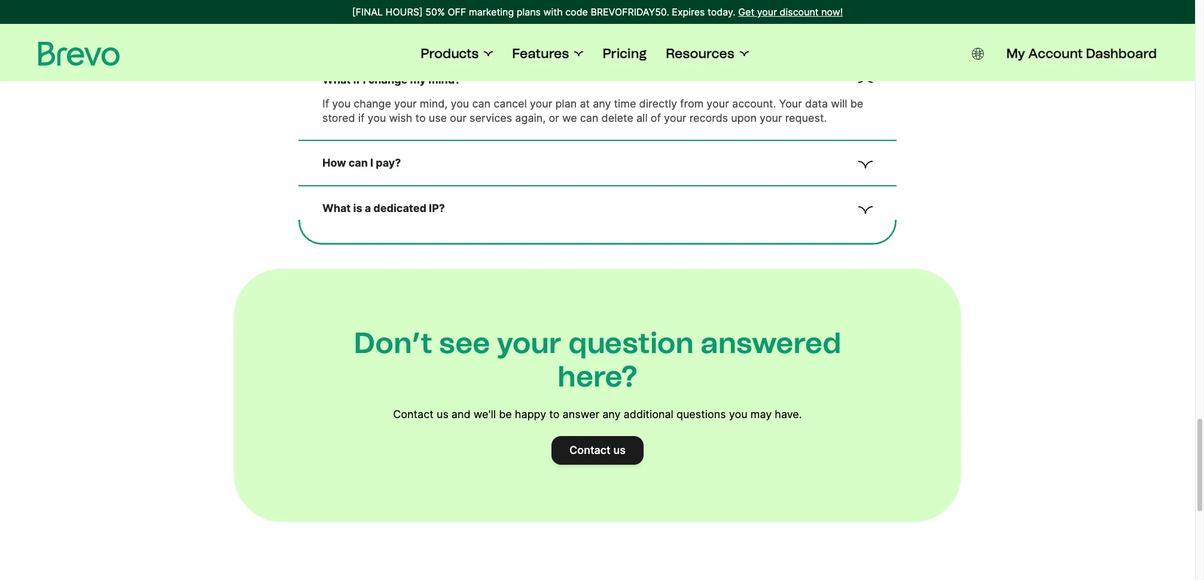 Task type: describe. For each thing, give the bounding box(es) containing it.
your
[[779, 98, 802, 110]]

get
[[738, 6, 755, 18]]

products
[[421, 45, 479, 62]]

account.
[[732, 98, 776, 110]]

may
[[751, 409, 772, 421]]

upon
[[731, 112, 757, 125]]

you left may
[[729, 409, 748, 421]]

discount
[[780, 6, 819, 18]]

0 horizontal spatial be
[[499, 409, 512, 421]]

pay?
[[376, 157, 401, 170]]

time
[[614, 98, 636, 110]]

sending,
[[551, 29, 595, 41]]

dedicated
[[373, 202, 427, 215]]

resources link
[[666, 45, 749, 62]]

additional
[[624, 409, 674, 421]]

you up approve
[[414, 14, 433, 27]]

you down automatically
[[598, 29, 616, 41]]

free
[[682, 14, 704, 27]]

our
[[450, 112, 467, 125]]

plans
[[517, 6, 541, 18]]

off
[[448, 6, 466, 18]]

day.
[[819, 29, 840, 41]]

what is a dedicated ip?
[[322, 202, 445, 215]]

i for if
[[363, 73, 366, 86]]

from
[[680, 98, 704, 110]]

pricing link
[[603, 45, 647, 62]]

change inside if you change your mind, you can cancel your plan at any time directly from your account. your data will be stored if you wish to use our services again, or we can delete all of your records upon your request.
[[354, 98, 391, 110]]

for
[[534, 29, 548, 41]]

approve
[[420, 29, 462, 41]]

brevo image
[[38, 42, 120, 66]]

unlimited
[[783, 14, 829, 27]]

contact us button
[[552, 437, 644, 465]]

plan inside if you change your mind, you can cancel your plan at any time directly from your account. your data will be stored if you wish to use our services again, or we can delete all of your records upon your request.
[[555, 98, 577, 110]]

create
[[436, 14, 468, 27]]

ip?
[[429, 202, 445, 215]]

request.
[[785, 112, 827, 125]]

answer
[[563, 409, 600, 421]]

and
[[452, 409, 471, 421]]

to right up
[[727, 29, 737, 41]]

contact us
[[570, 445, 626, 457]]

happy
[[515, 409, 546, 421]]

automatically
[[574, 14, 642, 27]]

again,
[[515, 112, 546, 125]]

products link
[[421, 45, 493, 62]]

question
[[569, 326, 694, 361]]

use
[[429, 112, 447, 125]]

button image
[[972, 48, 984, 60]]

data
[[805, 98, 828, 110]]

contacts.
[[322, 29, 370, 41]]

i for can
[[370, 157, 373, 170]]

dashboard
[[1086, 45, 1157, 62]]

account
[[490, 29, 531, 41]]

services
[[470, 112, 512, 125]]

start
[[641, 29, 664, 41]]

a inside absolutely! when you create an account, you will automatically have a free plan to upload unlimited contacts. once we approve your account for sending, you can start sending up to 300 emails per day.
[[672, 14, 679, 27]]

stored
[[322, 112, 355, 125]]

to up 300
[[732, 14, 742, 27]]

absolutely!
[[322, 14, 379, 27]]

once
[[373, 29, 399, 41]]

sending
[[667, 29, 708, 41]]

my
[[410, 73, 426, 86]]

can down at
[[580, 112, 599, 125]]

how
[[322, 157, 346, 170]]

account,
[[486, 14, 530, 27]]

you up our
[[451, 98, 469, 110]]

here?
[[558, 360, 638, 394]]

my account dashboard
[[1007, 45, 1157, 62]]

account
[[1028, 45, 1083, 62]]

up
[[711, 29, 724, 41]]

a inside dropdown button
[[365, 202, 371, 215]]

if inside if you change your mind, you can cancel your plan at any time directly from your account. your data will be stored if you wish to use our services again, or we can delete all of your records upon your request.
[[358, 112, 365, 125]]

when
[[382, 14, 411, 27]]

hours]
[[386, 6, 423, 18]]

how can i pay?
[[322, 157, 401, 170]]

records
[[690, 112, 728, 125]]

at
[[580, 98, 590, 110]]

upload
[[745, 14, 780, 27]]



Task type: vqa. For each thing, say whether or not it's contained in the screenshot.
The Automatically
yes



Task type: locate. For each thing, give the bounding box(es) containing it.
will
[[555, 14, 571, 27], [831, 98, 848, 110]]

a
[[672, 14, 679, 27], [365, 202, 371, 215]]

1 horizontal spatial us
[[614, 445, 626, 457]]

we'll
[[474, 409, 496, 421]]

if right stored
[[358, 112, 365, 125]]

contact left and
[[393, 409, 434, 421]]

any inside if you change your mind, you can cancel your plan at any time directly from your account. your data will be stored if you wish to use our services again, or we can delete all of your records upon your request.
[[593, 98, 611, 110]]

0 vertical spatial be
[[851, 98, 864, 110]]

an
[[471, 14, 483, 27]]

[final
[[352, 6, 383, 18]]

1 vertical spatial plan
[[555, 98, 577, 110]]

1 horizontal spatial contact
[[570, 445, 611, 457]]

0 horizontal spatial we
[[402, 29, 417, 41]]

0 vertical spatial i
[[363, 73, 366, 86]]

you up stored
[[332, 98, 351, 110]]

brevofriday50.
[[591, 6, 669, 18]]

1 vertical spatial i
[[370, 157, 373, 170]]

2 what from the top
[[322, 202, 351, 215]]

1 vertical spatial what
[[322, 202, 351, 215]]

have.
[[775, 409, 802, 421]]

1 horizontal spatial a
[[672, 14, 679, 27]]

50%
[[425, 6, 445, 18]]

to
[[732, 14, 742, 27], [727, 29, 737, 41], [415, 112, 426, 125], [549, 409, 560, 421]]

change
[[368, 73, 408, 86], [354, 98, 391, 110]]

absolutely! when you create an account, you will automatically have a free plan to upload unlimited contacts. once we approve your account for sending, you can start sending up to 300 emails per day.
[[322, 14, 840, 41]]

0 vertical spatial change
[[368, 73, 408, 86]]

us for contact us and we'll be happy to answer any additional questions you may have.
[[437, 409, 449, 421]]

questions
[[677, 409, 726, 421]]

0 horizontal spatial plan
[[555, 98, 577, 110]]

what
[[322, 73, 351, 86], [322, 202, 351, 215]]

will inside if you change your mind, you can cancel your plan at any time directly from your account. your data will be stored if you wish to use our services again, or we can delete all of your records upon your request.
[[831, 98, 848, 110]]

what left is
[[322, 202, 351, 215]]

will right 'data' at top
[[831, 98, 848, 110]]

us for contact us
[[614, 445, 626, 457]]

what for what is a dedicated ip?
[[322, 202, 351, 215]]

1 horizontal spatial will
[[831, 98, 848, 110]]

you up for
[[533, 14, 552, 27]]

my account dashboard link
[[1007, 45, 1157, 62]]

1 vertical spatial us
[[614, 445, 626, 457]]

1 horizontal spatial i
[[370, 157, 373, 170]]

you left wish
[[368, 112, 386, 125]]

1 vertical spatial be
[[499, 409, 512, 421]]

if you change your mind, you can cancel your plan at any time directly from your account. your data will be stored if you wish to use our services again, or we can delete all of your records upon your request.
[[322, 98, 864, 125]]

a left the free
[[672, 14, 679, 27]]

can up services at the left of the page
[[472, 98, 491, 110]]

1 vertical spatial we
[[562, 112, 577, 125]]

300
[[740, 29, 760, 41]]

have
[[645, 14, 669, 27]]

or
[[549, 112, 559, 125]]

marketing
[[469, 6, 514, 18]]

0 vertical spatial us
[[437, 409, 449, 421]]

we inside absolutely! when you create an account, you will automatically have a free plan to upload unlimited contacts. once we approve your account for sending, you can start sending up to 300 emails per day.
[[402, 29, 417, 41]]

what for what if i change my mind?
[[322, 73, 351, 86]]

us inside button
[[614, 445, 626, 457]]

any right at
[[593, 98, 611, 110]]

i down contacts.
[[363, 73, 366, 86]]

your inside don't see your question answered here?
[[497, 326, 562, 361]]

0 horizontal spatial will
[[555, 14, 571, 27]]

with
[[543, 6, 563, 18]]

be
[[851, 98, 864, 110], [499, 409, 512, 421]]

see
[[439, 326, 490, 361]]

1 vertical spatial contact
[[570, 445, 611, 457]]

0 horizontal spatial a
[[365, 202, 371, 215]]

today.
[[708, 6, 736, 18]]

0 vertical spatial any
[[593, 98, 611, 110]]

0 horizontal spatial us
[[437, 409, 449, 421]]

1 vertical spatial a
[[365, 202, 371, 215]]

any right answer
[[603, 409, 621, 421]]

my
[[1007, 45, 1025, 62]]

1 vertical spatial change
[[354, 98, 391, 110]]

a right is
[[365, 202, 371, 215]]

answered
[[701, 326, 841, 361]]

1 horizontal spatial be
[[851, 98, 864, 110]]

contact for contact us
[[570, 445, 611, 457]]

now!
[[822, 6, 843, 18]]

can right how at the top of the page
[[349, 157, 368, 170]]

we inside if you change your mind, you can cancel your plan at any time directly from your account. your data will be stored if you wish to use our services again, or we can delete all of your records upon your request.
[[562, 112, 577, 125]]

change inside dropdown button
[[368, 73, 408, 86]]

per
[[799, 29, 816, 41]]

plan up up
[[707, 14, 729, 27]]

be right we'll
[[499, 409, 512, 421]]

contact inside button
[[570, 445, 611, 457]]

directly
[[639, 98, 677, 110]]

0 vertical spatial will
[[555, 14, 571, 27]]

us down contact us and we'll be happy to answer any additional questions you may have.
[[614, 445, 626, 457]]

can up pricing
[[619, 29, 637, 41]]

to left use
[[415, 112, 426, 125]]

1 horizontal spatial we
[[562, 112, 577, 125]]

will inside absolutely! when you create an account, you will automatically have a free plan to upload unlimited contacts. once we approve your account for sending, you can start sending up to 300 emails per day.
[[555, 14, 571, 27]]

all
[[637, 112, 648, 125]]

i left pay?
[[370, 157, 373, 170]]

what if i change my mind?
[[322, 73, 461, 86]]

what is a dedicated ip? button
[[322, 201, 873, 217]]

get your discount now! link
[[738, 5, 843, 19]]

plan left at
[[555, 98, 577, 110]]

plan
[[707, 14, 729, 27], [555, 98, 577, 110]]

i
[[363, 73, 366, 86], [370, 157, 373, 170]]

you
[[414, 14, 433, 27], [533, 14, 552, 27], [598, 29, 616, 41], [332, 98, 351, 110], [451, 98, 469, 110], [368, 112, 386, 125], [729, 409, 748, 421]]

can inside absolutely! when you create an account, you will automatically have a free plan to upload unlimited contacts. once we approve your account for sending, you can start sending up to 300 emails per day.
[[619, 29, 637, 41]]

of
[[651, 112, 661, 125]]

mind?
[[429, 73, 461, 86]]

be right 'data' at top
[[851, 98, 864, 110]]

0 vertical spatial what
[[322, 73, 351, 86]]

wish
[[389, 112, 412, 125]]

what up if
[[322, 73, 351, 86]]

pricing
[[603, 45, 647, 62]]

don't see your question answered here?
[[354, 326, 841, 394]]

0 horizontal spatial contact
[[393, 409, 434, 421]]

0 vertical spatial a
[[672, 14, 679, 27]]

if inside dropdown button
[[353, 73, 360, 86]]

to inside if you change your mind, you can cancel your plan at any time directly from your account. your data will be stored if you wish to use our services again, or we can delete all of your records upon your request.
[[415, 112, 426, 125]]

can inside how can i pay? dropdown button
[[349, 157, 368, 170]]

plan inside absolutely! when you create an account, you will automatically have a free plan to upload unlimited contacts. once we approve your account for sending, you can start sending up to 300 emails per day.
[[707, 14, 729, 27]]

[final hours] 50% off marketing plans with code brevofriday50. expires today. get your discount now!
[[352, 6, 843, 18]]

us left and
[[437, 409, 449, 421]]

contact down contact us and we'll be happy to answer any additional questions you may have.
[[570, 445, 611, 457]]

to right happy
[[549, 409, 560, 421]]

we down when
[[402, 29, 417, 41]]

will up sending,
[[555, 14, 571, 27]]

don't
[[354, 326, 433, 361]]

contact us and we'll be happy to answer any additional questions you may have.
[[393, 409, 802, 421]]

1 vertical spatial will
[[831, 98, 848, 110]]

features link
[[512, 45, 584, 62]]

delete
[[602, 112, 634, 125]]

if up stored
[[353, 73, 360, 86]]

emails
[[763, 29, 796, 41]]

1 what from the top
[[322, 73, 351, 86]]

if
[[322, 98, 329, 110]]

what if i change my mind? button
[[322, 72, 873, 88]]

0 vertical spatial we
[[402, 29, 417, 41]]

1 horizontal spatial plan
[[707, 14, 729, 27]]

we
[[402, 29, 417, 41], [562, 112, 577, 125]]

be inside if you change your mind, you can cancel your plan at any time directly from your account. your data will be stored if you wish to use our services again, or we can delete all of your records upon your request.
[[851, 98, 864, 110]]

your inside absolutely! when you create an account, you will automatically have a free plan to upload unlimited contacts. once we approve your account for sending, you can start sending up to 300 emails per day.
[[465, 29, 487, 41]]

code
[[565, 6, 588, 18]]

how can i pay? button
[[322, 156, 873, 171]]

we right or
[[562, 112, 577, 125]]

cancel
[[494, 98, 527, 110]]

mind,
[[420, 98, 448, 110]]

your
[[757, 6, 777, 18], [465, 29, 487, 41], [394, 98, 417, 110], [530, 98, 552, 110], [707, 98, 729, 110], [664, 112, 687, 125], [760, 112, 782, 125], [497, 326, 562, 361]]

is
[[353, 202, 362, 215]]

0 horizontal spatial i
[[363, 73, 366, 86]]

1 vertical spatial if
[[358, 112, 365, 125]]

contact for contact us and we'll be happy to answer any additional questions you may have.
[[393, 409, 434, 421]]

0 vertical spatial plan
[[707, 14, 729, 27]]

features
[[512, 45, 569, 62]]

change left my
[[368, 73, 408, 86]]

0 vertical spatial contact
[[393, 409, 434, 421]]

any
[[593, 98, 611, 110], [603, 409, 621, 421]]

change down what if i change my mind?
[[354, 98, 391, 110]]

1 vertical spatial any
[[603, 409, 621, 421]]

0 vertical spatial if
[[353, 73, 360, 86]]

expires
[[672, 6, 705, 18]]



